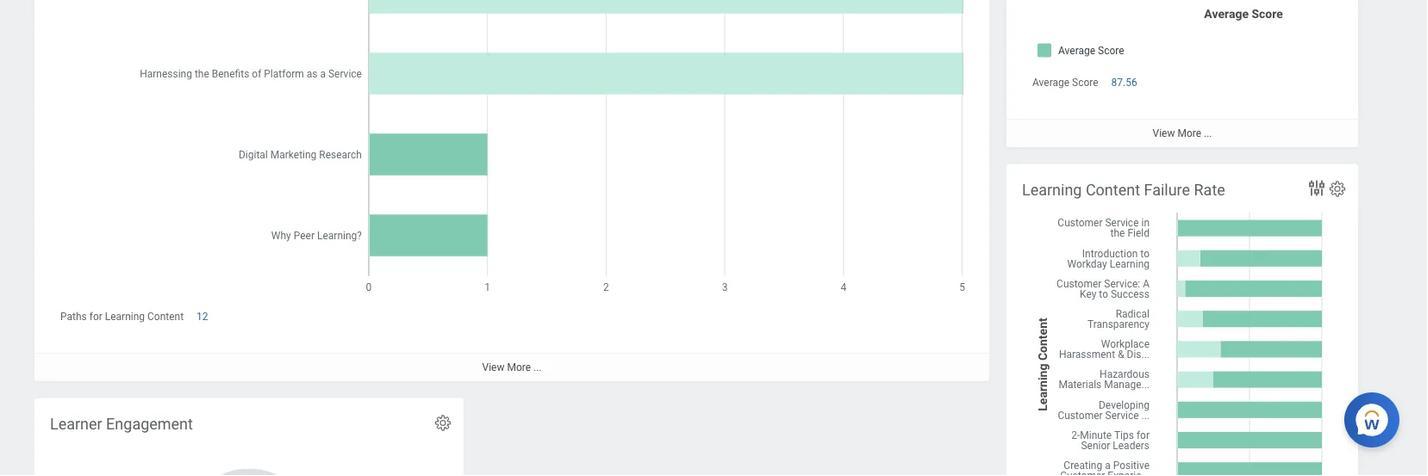 Task type: describe. For each thing, give the bounding box(es) containing it.
learning content failure rate element
[[1007, 164, 1359, 476]]

... for 12
[[534, 362, 542, 374]]

paths for learning content
[[60, 311, 184, 323]]

learner engagement element
[[34, 399, 464, 476]]

0 horizontal spatial content
[[147, 311, 184, 323]]

... for 87.56
[[1204, 127, 1213, 139]]

view for 87.56
[[1153, 127, 1176, 139]]

learner
[[50, 416, 102, 434]]

87.56
[[1112, 76, 1138, 88]]

score
[[1073, 76, 1099, 88]]

most used content in learning path element
[[34, 0, 990, 382]]

engagement
[[106, 416, 193, 434]]

view more ... for 87.56
[[1153, 127, 1213, 139]]

12 button
[[197, 310, 211, 324]]

configure learner engagement image
[[434, 414, 453, 433]]

87.56 button
[[1112, 76, 1140, 89]]

learner engagement
[[50, 416, 193, 434]]

0 vertical spatial learning
[[1023, 181, 1082, 199]]

paths
[[60, 311, 87, 323]]

0 horizontal spatial learning
[[105, 311, 145, 323]]

view for 12
[[482, 362, 505, 374]]

1 horizontal spatial content
[[1086, 181, 1141, 199]]

failure
[[1145, 181, 1191, 199]]

view more ... link for 87.56
[[1007, 119, 1359, 147]]



Task type: vqa. For each thing, say whether or not it's contained in the screenshot.
top learning
yes



Task type: locate. For each thing, give the bounding box(es) containing it.
more inside the most used content in learning path element
[[507, 362, 531, 374]]

content left failure
[[1086, 181, 1141, 199]]

0 horizontal spatial view
[[482, 362, 505, 374]]

more for 87.56
[[1178, 127, 1202, 139]]

for
[[89, 311, 102, 323]]

12
[[197, 311, 208, 323]]

0 horizontal spatial ...
[[534, 362, 542, 374]]

view more ... link
[[1007, 119, 1359, 147], [34, 353, 990, 382]]

learning content with lowest scores element
[[1007, 0, 1359, 147]]

0 horizontal spatial more
[[507, 362, 531, 374]]

...
[[1204, 127, 1213, 139], [534, 362, 542, 374]]

0 horizontal spatial view more ...
[[482, 362, 542, 374]]

1 horizontal spatial view more ...
[[1153, 127, 1213, 139]]

learning content failure rate
[[1023, 181, 1226, 199]]

1 vertical spatial more
[[507, 362, 531, 374]]

view more ... for 12
[[482, 362, 542, 374]]

0 vertical spatial content
[[1086, 181, 1141, 199]]

view more ... link for 12
[[34, 353, 990, 382]]

average
[[1033, 76, 1070, 88]]

view more ...
[[1153, 127, 1213, 139], [482, 362, 542, 374]]

view
[[1153, 127, 1176, 139], [482, 362, 505, 374]]

1 vertical spatial view more ...
[[482, 362, 542, 374]]

more for 12
[[507, 362, 531, 374]]

view more ... inside learning content with lowest scores element
[[1153, 127, 1213, 139]]

0 vertical spatial view
[[1153, 127, 1176, 139]]

0 vertical spatial view more ... link
[[1007, 119, 1359, 147]]

configure and view chart data image
[[1307, 178, 1328, 199]]

1 horizontal spatial view more ... link
[[1007, 119, 1359, 147]]

1 vertical spatial view more ... link
[[34, 353, 990, 382]]

0 vertical spatial view more ...
[[1153, 127, 1213, 139]]

... inside learning content with lowest scores element
[[1204, 127, 1213, 139]]

0 horizontal spatial view more ... link
[[34, 353, 990, 382]]

view inside learning content with lowest scores element
[[1153, 127, 1176, 139]]

1 vertical spatial ...
[[534, 362, 542, 374]]

content
[[1086, 181, 1141, 199], [147, 311, 184, 323]]

1 horizontal spatial view
[[1153, 127, 1176, 139]]

0 vertical spatial ...
[[1204, 127, 1213, 139]]

average score
[[1033, 76, 1099, 88]]

1 vertical spatial view
[[482, 362, 505, 374]]

more
[[1178, 127, 1202, 139], [507, 362, 531, 374]]

content left 12
[[147, 311, 184, 323]]

view more ... inside the most used content in learning path element
[[482, 362, 542, 374]]

0 vertical spatial more
[[1178, 127, 1202, 139]]

1 vertical spatial learning
[[105, 311, 145, 323]]

view inside the most used content in learning path element
[[482, 362, 505, 374]]

more inside learning content with lowest scores element
[[1178, 127, 1202, 139]]

learning
[[1023, 181, 1082, 199], [105, 311, 145, 323]]

... inside the most used content in learning path element
[[534, 362, 542, 374]]

1 horizontal spatial learning
[[1023, 181, 1082, 199]]

configure learning content failure rate image
[[1329, 180, 1348, 199]]

1 horizontal spatial ...
[[1204, 127, 1213, 139]]

1 horizontal spatial more
[[1178, 127, 1202, 139]]

rate
[[1195, 181, 1226, 199]]

1 vertical spatial content
[[147, 311, 184, 323]]



